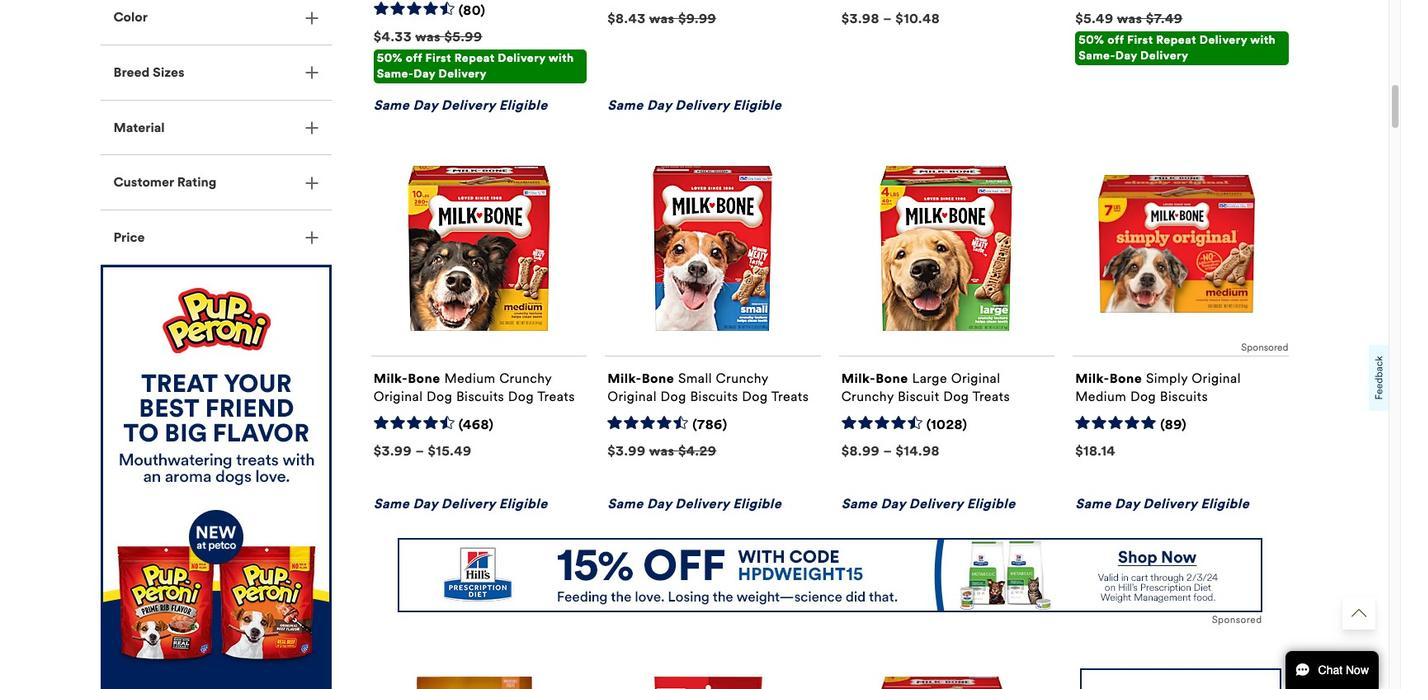 Task type: vqa. For each thing, say whether or not it's contained in the screenshot.
variation-72 OZ RADIO
no



Task type: describe. For each thing, give the bounding box(es) containing it.
off for $4.33
[[406, 51, 422, 65]]

same for was
[[374, 97, 409, 113]]

(468)
[[459, 417, 494, 432]]

with for $7.49
[[1251, 33, 1276, 47]]

medium inside simply original medium dog biscuits
[[1075, 389, 1127, 404]]

eligible for (1028)
[[967, 496, 1016, 512]]

1 vertical spatial sponsored
[[1212, 614, 1262, 626]]

$8.43 was $9.99
[[608, 11, 717, 26]]

same day delivery eligible for (1028)
[[842, 496, 1016, 512]]

biscuit
[[898, 389, 940, 404]]

crunchy for small
[[716, 370, 769, 386]]

simply
[[1146, 370, 1188, 386]]

biscuits for medium
[[456, 389, 504, 404]]

468 reviews element
[[459, 417, 494, 434]]

$3.99 – $15.49
[[374, 443, 472, 459]]

4 plus icon 2 button from the top
[[100, 155, 331, 209]]

eligible for (468)
[[499, 496, 548, 512]]

50% for $5.49
[[1079, 33, 1105, 47]]

same for (786)
[[608, 496, 643, 512]]

plus icon 2 image for fourth plus icon 2 dropdown button from the bottom
[[305, 66, 318, 79]]

milk-bone for large original crunchy biscuit dog treats
[[842, 370, 908, 386]]

crunchy for medium
[[499, 370, 552, 386]]

(1028)
[[927, 417, 968, 432]]

treats for medium crunchy original dog biscuits dog treats
[[537, 389, 575, 404]]

plus icon 2 image for 1st plus icon 2 dropdown button from the bottom
[[305, 231, 318, 244]]

$10.48
[[896, 11, 940, 26]]

original inside simply original medium dog biscuits
[[1192, 370, 1241, 386]]

milk-bone for simply original medium dog biscuits
[[1075, 370, 1142, 386]]

$15.49
[[428, 443, 472, 459]]

dog inside simply original medium dog biscuits
[[1131, 389, 1156, 404]]

milk- for large original crunchy biscuit dog treats
[[842, 370, 876, 386]]

plus icon 2 image for 3rd plus icon 2 dropdown button from the top of the page
[[305, 121, 318, 134]]

$18.14
[[1075, 443, 1116, 459]]

same- for $4.33
[[377, 67, 414, 81]]

simply original medium dog biscuits
[[1075, 370, 1241, 404]]

off for $5.49
[[1108, 33, 1124, 47]]

– for $8.99
[[883, 443, 892, 459]]

crunchy inside large original crunchy biscuit dog treats
[[842, 389, 894, 404]]

milk- for medium crunchy original dog biscuits dog treats
[[374, 370, 408, 386]]

small crunchy original dog biscuits dog treats
[[608, 370, 809, 404]]

day inside $5.49 was $7.49 50% off first repeat delivery with same-day delivery
[[1116, 49, 1137, 63]]

1 plus icon 2 button from the top
[[100, 0, 331, 45]]

89 reviews element
[[1161, 417, 1187, 434]]

milk-bone for small crunchy original dog biscuits dog treats
[[608, 370, 675, 386]]

5 plus icon 2 button from the top
[[100, 210, 331, 264]]

was for $3.99
[[649, 443, 675, 459]]

$3.98
[[842, 11, 880, 26]]

milk- for small crunchy original dog biscuits dog treats
[[608, 370, 642, 386]]

styled arrow button link
[[1343, 597, 1376, 630]]

plus icon 2 image for 4th plus icon 2 dropdown button from the top of the page
[[305, 176, 318, 189]]

bone for simply
[[1110, 370, 1142, 386]]

$4.33
[[374, 29, 412, 45]]

eligible for was
[[499, 97, 548, 113]]

786 reviews element
[[693, 417, 728, 434]]

bone for small
[[642, 370, 675, 386]]

2 dog from the left
[[508, 389, 534, 404]]

same- for $5.49
[[1079, 49, 1116, 63]]

medium inside medium crunchy original dog biscuits dog treats
[[444, 370, 496, 386]]

$5.49
[[1075, 11, 1114, 26]]

same day delivery eligible for (786)
[[608, 496, 782, 512]]

eligible for (786)
[[733, 496, 782, 512]]

was for $8.43
[[649, 11, 675, 26]]

$5.99
[[444, 29, 482, 45]]

$3.99 for $3.99 – $15.49
[[374, 443, 412, 459]]

80 reviews element
[[459, 3, 486, 20]]

$9.99
[[678, 11, 717, 26]]

same day delivery eligible for was
[[374, 97, 548, 113]]



Task type: locate. For each thing, give the bounding box(es) containing it.
(786)
[[693, 417, 728, 432]]

0 vertical spatial medium
[[444, 370, 496, 386]]

eligible
[[499, 97, 548, 113], [733, 97, 782, 113], [499, 496, 548, 512], [733, 496, 782, 512], [967, 496, 1016, 512], [1201, 496, 1250, 512]]

milk-bone up biscuit
[[842, 370, 908, 386]]

1 vertical spatial same-
[[377, 67, 414, 81]]

0 horizontal spatial crunchy
[[499, 370, 552, 386]]

2 horizontal spatial crunchy
[[842, 389, 894, 404]]

treats for small crunchy original dog biscuits dog treats
[[771, 389, 809, 404]]

plus icon 2 image for first plus icon 2 dropdown button from the top
[[305, 11, 318, 25]]

1 horizontal spatial off
[[1108, 33, 1124, 47]]

0 horizontal spatial 50%
[[377, 51, 403, 65]]

milk-bone left simply
[[1075, 370, 1142, 386]]

repeat for $7.49
[[1156, 33, 1197, 47]]

2 plus icon 2 image from the top
[[305, 66, 318, 79]]

$4.29
[[678, 443, 717, 459]]

50% down $4.33
[[377, 51, 403, 65]]

1 horizontal spatial same-
[[1079, 49, 1116, 63]]

medium
[[444, 370, 496, 386], [1075, 389, 1127, 404]]

1 dog from the left
[[427, 389, 453, 404]]

2 milk-bone from the left
[[608, 370, 675, 386]]

bone for medium
[[408, 370, 441, 386]]

same day delivery eligible for (468)
[[374, 496, 548, 512]]

first for $5.99
[[425, 51, 451, 65]]

was left $4.29
[[649, 443, 675, 459]]

milk-bone left small
[[608, 370, 675, 386]]

was
[[649, 11, 675, 26], [1117, 11, 1143, 26], [415, 29, 441, 45], [649, 443, 675, 459]]

biscuits down small
[[690, 389, 738, 404]]

3 plus icon 2 image from the top
[[305, 121, 318, 134]]

$3.99
[[374, 443, 412, 459], [608, 443, 646, 459]]

treats inside medium crunchy original dog biscuits dog treats
[[537, 389, 575, 404]]

off down $5.49 in the top right of the page
[[1108, 33, 1124, 47]]

3 treats from the left
[[973, 389, 1010, 404]]

2 bone from the left
[[642, 370, 675, 386]]

0 horizontal spatial off
[[406, 51, 422, 65]]

milk-bone
[[374, 370, 441, 386], [608, 370, 675, 386], [842, 370, 908, 386], [1075, 370, 1142, 386]]

sponsored link
[[397, 538, 1262, 627]]

biscuits for small
[[690, 389, 738, 404]]

with
[[1251, 33, 1276, 47], [549, 51, 574, 65]]

5 plus icon 2 image from the top
[[305, 231, 318, 244]]

1 horizontal spatial crunchy
[[716, 370, 769, 386]]

$3.99 was $4.29
[[608, 443, 717, 459]]

3 biscuits from the left
[[1160, 389, 1208, 404]]

from $8.99 up to $14.98 element
[[842, 443, 940, 459]]

biscuits inside medium crunchy original dog biscuits dog treats
[[456, 389, 504, 404]]

50%
[[1079, 33, 1105, 47], [377, 51, 403, 65]]

original inside large original crunchy biscuit dog treats
[[951, 370, 1001, 386]]

original inside medium crunchy original dog biscuits dog treats
[[374, 389, 423, 404]]

$8.99
[[842, 443, 880, 459]]

treats inside large original crunchy biscuit dog treats
[[973, 389, 1010, 404]]

was inside $4.33 was $5.99 50% off first repeat delivery with same-day delivery
[[415, 29, 441, 45]]

$3.99 left $15.49
[[374, 443, 412, 459]]

$3.99 for $3.99 was $4.29
[[608, 443, 646, 459]]

0 vertical spatial 50%
[[1079, 33, 1105, 47]]

biscuits down simply
[[1160, 389, 1208, 404]]

0 vertical spatial same-
[[1079, 49, 1116, 63]]

1 vertical spatial 50%
[[377, 51, 403, 65]]

0 horizontal spatial biscuits
[[456, 389, 504, 404]]

sponsored
[[1241, 341, 1289, 353], [1212, 614, 1262, 626]]

same-
[[1079, 49, 1116, 63], [377, 67, 414, 81]]

0 horizontal spatial first
[[425, 51, 451, 65]]

same for (468)
[[374, 496, 409, 512]]

treats
[[537, 389, 575, 404], [771, 389, 809, 404], [973, 389, 1010, 404]]

same for (89)
[[1075, 496, 1111, 512]]

4 milk-bone from the left
[[1075, 370, 1142, 386]]

1 vertical spatial with
[[549, 51, 574, 65]]

– for $3.98
[[883, 11, 892, 26]]

(89)
[[1161, 417, 1187, 432]]

repeat down $7.49
[[1156, 33, 1197, 47]]

from $3.98 up to $10.48 element
[[842, 11, 940, 26]]

2 $3.99 from the left
[[608, 443, 646, 459]]

original up from $3.99 up to $15.49 element
[[374, 389, 423, 404]]

was right $8.43 at the left of page
[[649, 11, 675, 26]]

1 vertical spatial first
[[425, 51, 451, 65]]

0 vertical spatial with
[[1251, 33, 1276, 47]]

0 horizontal spatial repeat
[[455, 51, 495, 65]]

repeat
[[1156, 33, 1197, 47], [455, 51, 495, 65]]

$4.33 was $5.99 50% off first repeat delivery with same-day delivery
[[374, 29, 574, 81]]

6 dog from the left
[[1131, 389, 1156, 404]]

was for $4.33
[[415, 29, 441, 45]]

milk-
[[374, 370, 408, 386], [608, 370, 642, 386], [842, 370, 876, 386], [1075, 370, 1110, 386]]

biscuits inside simply original medium dog biscuits
[[1160, 389, 1208, 404]]

0 vertical spatial repeat
[[1156, 33, 1197, 47]]

$7.49
[[1146, 11, 1183, 26]]

1 horizontal spatial biscuits
[[690, 389, 738, 404]]

0 horizontal spatial treats
[[537, 389, 575, 404]]

$3.99 left $4.29
[[608, 443, 646, 459]]

crunchy inside medium crunchy original dog biscuits dog treats
[[499, 370, 552, 386]]

$8.43
[[608, 11, 646, 26]]

0 horizontal spatial same-
[[377, 67, 414, 81]]

off down $4.33
[[406, 51, 422, 65]]

same- down $5.49 in the top right of the page
[[1079, 49, 1116, 63]]

1 $3.99 from the left
[[374, 443, 412, 459]]

off inside $5.49 was $7.49 50% off first repeat delivery with same-day delivery
[[1108, 33, 1124, 47]]

bone
[[408, 370, 441, 386], [642, 370, 675, 386], [876, 370, 908, 386], [1110, 370, 1142, 386]]

same- down $4.33
[[377, 67, 414, 81]]

0 vertical spatial off
[[1108, 33, 1124, 47]]

50% inside $4.33 was $5.99 50% off first repeat delivery with same-day delivery
[[377, 51, 403, 65]]

1 vertical spatial off
[[406, 51, 422, 65]]

biscuits inside small crunchy original dog biscuits dog treats
[[690, 389, 738, 404]]

1 biscuits from the left
[[456, 389, 504, 404]]

repeat for $5.99
[[455, 51, 495, 65]]

first inside $5.49 was $7.49 50% off first repeat delivery with same-day delivery
[[1127, 33, 1153, 47]]

repeat inside $4.33 was $5.99 50% off first repeat delivery with same-day delivery
[[455, 51, 495, 65]]

4 dog from the left
[[742, 389, 768, 404]]

3 milk- from the left
[[842, 370, 876, 386]]

4 plus icon 2 image from the top
[[305, 176, 318, 189]]

1 horizontal spatial first
[[1127, 33, 1153, 47]]

–
[[883, 11, 892, 26], [415, 443, 424, 459], [883, 443, 892, 459]]

original inside small crunchy original dog biscuits dog treats
[[608, 389, 657, 404]]

same for (1028)
[[842, 496, 877, 512]]

with for $5.99
[[549, 51, 574, 65]]

$8.99 – $14.98
[[842, 443, 940, 459]]

with inside $5.49 was $7.49 50% off first repeat delivery with same-day delivery
[[1251, 33, 1276, 47]]

first
[[1127, 33, 1153, 47], [425, 51, 451, 65]]

dog
[[427, 389, 453, 404], [508, 389, 534, 404], [661, 389, 687, 404], [742, 389, 768, 404], [943, 389, 969, 404], [1131, 389, 1156, 404]]

2 horizontal spatial treats
[[973, 389, 1010, 404]]

0 vertical spatial sponsored
[[1241, 341, 1289, 353]]

off inside $4.33 was $5.99 50% off first repeat delivery with same-day delivery
[[406, 51, 422, 65]]

from $3.99 up to $15.49 element
[[374, 443, 472, 459]]

original right large at the right of page
[[951, 370, 1001, 386]]

3 bone from the left
[[876, 370, 908, 386]]

50% for $4.33
[[377, 51, 403, 65]]

2 plus icon 2 button from the top
[[100, 45, 331, 100]]

1 horizontal spatial $3.99
[[608, 443, 646, 459]]

same- inside $5.49 was $7.49 50% off first repeat delivery with same-day delivery
[[1079, 49, 1116, 63]]

5 dog from the left
[[943, 389, 969, 404]]

– left $15.49
[[415, 443, 424, 459]]

1028 reviews element
[[927, 417, 968, 434]]

2 horizontal spatial biscuits
[[1160, 389, 1208, 404]]

50% inside $5.49 was $7.49 50% off first repeat delivery with same-day delivery
[[1079, 33, 1105, 47]]

biscuits for simply
[[1160, 389, 1208, 404]]

bone for large
[[876, 370, 908, 386]]

$3.98 – $10.48
[[842, 11, 940, 26]]

0 horizontal spatial with
[[549, 51, 574, 65]]

1 vertical spatial medium
[[1075, 389, 1127, 404]]

1 horizontal spatial treats
[[771, 389, 809, 404]]

treats inside small crunchy original dog biscuits dog treats
[[771, 389, 809, 404]]

same day delivery eligible
[[374, 97, 548, 113], [608, 97, 782, 113], [374, 496, 548, 512], [608, 496, 782, 512], [842, 496, 1016, 512], [1075, 496, 1250, 512]]

repeat down $5.99
[[455, 51, 495, 65]]

first down $7.49
[[1127, 33, 1153, 47]]

(80)
[[459, 3, 486, 18]]

same day delivery eligible for (89)
[[1075, 496, 1250, 512]]

same
[[374, 97, 409, 113], [608, 97, 643, 113], [374, 496, 409, 512], [608, 496, 643, 512], [842, 496, 877, 512], [1075, 496, 1111, 512]]

biscuits up (468)
[[456, 389, 504, 404]]

crunchy
[[499, 370, 552, 386], [716, 370, 769, 386], [842, 389, 894, 404]]

1 horizontal spatial medium
[[1075, 389, 1127, 404]]

original
[[951, 370, 1001, 386], [1192, 370, 1241, 386], [374, 389, 423, 404], [608, 389, 657, 404]]

– for $3.99
[[415, 443, 424, 459]]

day
[[1116, 49, 1137, 63], [414, 67, 436, 81], [413, 97, 438, 113], [647, 97, 672, 113], [413, 496, 438, 512], [647, 496, 672, 512], [881, 496, 906, 512], [1115, 496, 1140, 512]]

first for $7.49
[[1127, 33, 1153, 47]]

large
[[912, 370, 948, 386]]

3 milk-bone from the left
[[842, 370, 908, 386]]

milk-bone for medium crunchy original dog biscuits dog treats
[[374, 370, 441, 386]]

off
[[1108, 33, 1124, 47], [406, 51, 422, 65]]

1 bone from the left
[[408, 370, 441, 386]]

medium crunchy original dog biscuits dog treats
[[374, 370, 575, 404]]

plus icon 2 image
[[305, 11, 318, 25], [305, 66, 318, 79], [305, 121, 318, 134], [305, 176, 318, 189], [305, 231, 318, 244]]

biscuits
[[456, 389, 504, 404], [690, 389, 738, 404], [1160, 389, 1208, 404]]

1 horizontal spatial 50%
[[1079, 33, 1105, 47]]

milk- for simply original medium dog biscuits
[[1075, 370, 1110, 386]]

0 vertical spatial first
[[1127, 33, 1153, 47]]

was inside $5.49 was $7.49 50% off first repeat delivery with same-day delivery
[[1117, 11, 1143, 26]]

delivery
[[1200, 33, 1248, 47], [1141, 49, 1189, 63], [498, 51, 546, 65], [439, 67, 487, 81], [441, 97, 496, 113], [675, 97, 729, 113], [441, 496, 496, 512], [675, 496, 729, 512], [909, 496, 963, 512], [1143, 496, 1197, 512]]

4 bone from the left
[[1110, 370, 1142, 386]]

dog inside large original crunchy biscuit dog treats
[[943, 389, 969, 404]]

bone up from $3.99 up to $15.49 element
[[408, 370, 441, 386]]

1 milk- from the left
[[374, 370, 408, 386]]

large original crunchy biscuit dog treats
[[842, 370, 1010, 404]]

– right $8.99
[[883, 443, 892, 459]]

first inside $4.33 was $5.99 50% off first repeat delivery with same-day delivery
[[425, 51, 451, 65]]

plus icon 2 button
[[100, 0, 331, 45], [100, 45, 331, 100], [100, 100, 331, 154], [100, 155, 331, 209], [100, 210, 331, 264]]

crunchy inside small crunchy original dog biscuits dog treats
[[716, 370, 769, 386]]

small
[[678, 370, 712, 386]]

0 horizontal spatial medium
[[444, 370, 496, 386]]

1 horizontal spatial repeat
[[1156, 33, 1197, 47]]

first down $5.99
[[425, 51, 451, 65]]

milk- left large at the right of page
[[842, 370, 876, 386]]

medium up $18.14
[[1075, 389, 1127, 404]]

2 treats from the left
[[771, 389, 809, 404]]

eligible for (89)
[[1201, 496, 1250, 512]]

1 plus icon 2 image from the top
[[305, 11, 318, 25]]

repeat inside $5.49 was $7.49 50% off first repeat delivery with same-day delivery
[[1156, 33, 1197, 47]]

4 milk- from the left
[[1075, 370, 1110, 386]]

original up $3.99 was $4.29
[[608, 389, 657, 404]]

with inside $4.33 was $5.99 50% off first repeat delivery with same-day delivery
[[549, 51, 574, 65]]

2 milk- from the left
[[608, 370, 642, 386]]

$5.49 was $7.49 50% off first repeat delivery with same-day delivery
[[1075, 11, 1276, 63]]

milk- up $18.14
[[1075, 370, 1110, 386]]

milk- up from $3.99 up to $15.49 element
[[374, 370, 408, 386]]

bone left simply
[[1110, 370, 1142, 386]]

0 horizontal spatial $3.99
[[374, 443, 412, 459]]

was for $5.49
[[1117, 11, 1143, 26]]

scroll to top image
[[1352, 606, 1367, 621]]

1 horizontal spatial with
[[1251, 33, 1276, 47]]

1 vertical spatial repeat
[[455, 51, 495, 65]]

3 dog from the left
[[661, 389, 687, 404]]

same- inside $4.33 was $5.99 50% off first repeat delivery with same-day delivery
[[377, 67, 414, 81]]

milk-bone up from $3.99 up to $15.49 element
[[374, 370, 441, 386]]

50% down $5.49 in the top right of the page
[[1079, 33, 1105, 47]]

3 plus icon 2 button from the top
[[100, 100, 331, 154]]

was left $7.49
[[1117, 11, 1143, 26]]

milk- left small
[[608, 370, 642, 386]]

2 biscuits from the left
[[690, 389, 738, 404]]

1 milk-bone from the left
[[374, 370, 441, 386]]

bone up biscuit
[[876, 370, 908, 386]]

medium up (468)
[[444, 370, 496, 386]]

1 treats from the left
[[537, 389, 575, 404]]

$14.98
[[896, 443, 940, 459]]

was right $4.33
[[415, 29, 441, 45]]

bone left small
[[642, 370, 675, 386]]

– right $3.98
[[883, 11, 892, 26]]

day inside $4.33 was $5.99 50% off first repeat delivery with same-day delivery
[[414, 67, 436, 81]]

original right simply
[[1192, 370, 1241, 386]]



